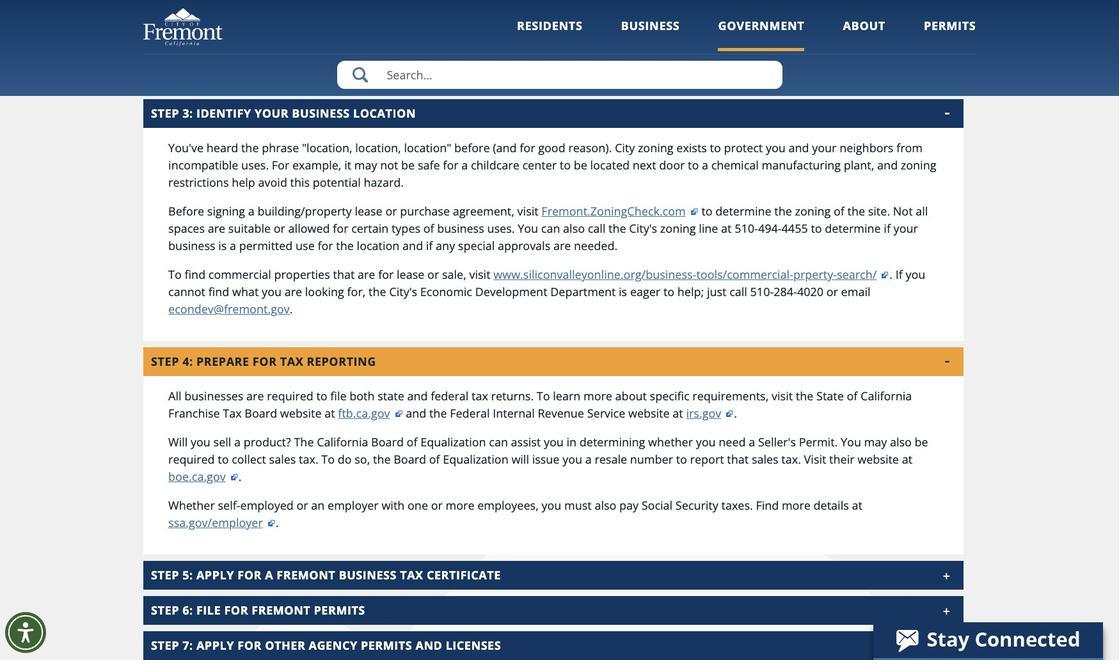 Task type: vqa. For each thing, say whether or not it's contained in the screenshot.
"3300 Capitol Ave. Fremont, CA 94538" link
no



Task type: locate. For each thing, give the bounding box(es) containing it.
1 horizontal spatial lease
[[397, 267, 425, 282]]

determine inside even if you believe you are an exempt business, you must still register with the city. the revenue division can provide you with information to determine whether your business is exempt from city business taxes. just call 510-494-4790 or email
[[168, 24, 224, 40]]

2 sales from the left
[[752, 452, 779, 467]]

more right 'find' on the bottom
[[782, 498, 811, 513]]

just
[[545, 24, 564, 40]]

. down collect
[[239, 469, 242, 485]]

0 vertical spatial email
[[679, 24, 708, 40]]

call
[[567, 24, 585, 40], [588, 221, 606, 236], [730, 284, 748, 300]]

1 vertical spatial tax
[[223, 406, 242, 421]]

and inside all businesses are required to file both state and federal tax returns. to learn more about specific requirements, visit the state of california franchise tax board website at
[[407, 389, 428, 404]]

number
[[630, 452, 673, 467]]

looking
[[305, 284, 344, 300]]

federal
[[431, 389, 469, 404]]

call inside even if you believe you are an exempt business, you must still register with the city. the revenue division can provide you with information to determine whether your business is exempt from city business taxes. just call 510-494-4790 or email
[[567, 24, 585, 40]]

plant,
[[844, 157, 875, 173]]

specific
[[650, 389, 690, 404]]

are down signing at top left
[[208, 221, 225, 236]]

board up product?
[[245, 406, 277, 421]]

0 vertical spatial your
[[275, 24, 300, 40]]

to
[[917, 7, 928, 22], [272, 53, 283, 68], [710, 140, 721, 156], [560, 157, 571, 173], [688, 157, 699, 173], [702, 204, 713, 219], [811, 221, 822, 236], [664, 284, 675, 300], [316, 389, 328, 404], [218, 452, 229, 467], [676, 452, 687, 467]]

the left city.
[[572, 7, 589, 22]]

required up boe.ca.gov
[[168, 452, 215, 467]]

step 6: file for fremont permits
[[151, 603, 365, 618]]

1 vertical spatial is
[[218, 238, 227, 253]]

good
[[538, 140, 566, 156]]

0 vertical spatial must
[[450, 7, 477, 22]]

2 horizontal spatial to
[[537, 389, 550, 404]]

0 horizontal spatial must
[[450, 7, 477, 22]]

1 vertical spatial to
[[537, 389, 550, 404]]

for up step 6: file for fremont permits
[[238, 568, 262, 583]]

about link
[[843, 18, 886, 51]]

find up econdev@fremont.gov link
[[208, 284, 229, 300]]

tax left certificate
[[400, 568, 424, 583]]

agency
[[309, 638, 358, 653]]

0 vertical spatial tax
[[280, 354, 304, 369]]

collect
[[232, 452, 266, 467]]

and inside the to determine the zoning of the site. not all spaces are suitable or allowed for certain types of business uses. you can also call the city's zoning line at 510-494-4455 to determine if your business is a permitted use for the location and if any special approvals are needed.
[[403, 238, 423, 253]]

taxes. inside even if you believe you are an exempt business, you must still register with the city. the revenue division can provide you with information to determine whether your business is exempt from city business taxes. just call 510-494-4790 or email
[[510, 24, 542, 40]]

taxes. left 'find' on the bottom
[[722, 498, 753, 513]]

website up product?
[[280, 406, 322, 421]]

is up attorney
[[353, 24, 361, 40]]

0 horizontal spatial website
[[280, 406, 322, 421]]

1 horizontal spatial the
[[618, 7, 638, 22]]

may right it
[[354, 157, 377, 173]]

1 horizontal spatial that
[[727, 452, 749, 467]]

with up just
[[546, 7, 569, 22]]

ssa.gov/employer
[[168, 515, 263, 531]]

1 vertical spatial you
[[518, 221, 538, 236]]

0 horizontal spatial the
[[294, 435, 314, 450]]

from
[[408, 24, 434, 40], [897, 140, 923, 156]]

2 horizontal spatial you
[[841, 435, 861, 450]]

to right exists
[[710, 140, 721, 156]]

1 sales from the left
[[269, 452, 296, 467]]

boe.ca.gov
[[168, 469, 226, 485]]

if
[[197, 7, 204, 22], [884, 221, 891, 236], [426, 238, 433, 253]]

at inside all businesses are required to file both state and federal tax returns. to learn more about specific requirements, visit the state of california franchise tax board website at
[[325, 406, 335, 421]]

an inside even if you believe you are an exempt business, you must still register with the city. the revenue division can provide you with information to determine whether your business is exempt from city business taxes. just call 510-494-4790 or email
[[314, 7, 327, 22]]

division
[[691, 7, 733, 22]]

6:
[[183, 603, 193, 618]]

1 vertical spatial may
[[354, 157, 377, 173]]

1 horizontal spatial must
[[565, 498, 592, 513]]

1 step from the top
[[151, 106, 179, 121]]

0 horizontal spatial whether
[[227, 24, 272, 40]]

to inside will you sell a product? the california board of equalization can assist you in determining whether you need a seller's permit. you may also be required to collect sales tax. to do so, the board of equalization will issue you a resale number to report that sales tax. visit their website at boe.ca.gov
[[322, 452, 335, 467]]

also inside will you sell a product? the california board of equalization can assist you in determining whether you need a seller's permit. you may also be required to collect sales tax. to do so, the board of equalization will issue you a resale number to report that sales tax. visit their website at boe.ca.gov
[[890, 435, 912, 450]]

sales down product?
[[269, 452, 296, 467]]

to left file
[[316, 389, 328, 404]]

even if you believe you are an exempt business, you must still register with the city. the revenue division can provide you with information to determine whether your business is exempt from city business taxes. just call 510-494-4790 or email
[[168, 7, 928, 40]]

an inside whether self-employed or an employer with one or more employees, you must also pay social security taxes. find more details at ssa.gov/employer
[[311, 498, 325, 513]]

determine
[[168, 24, 224, 40], [716, 204, 772, 219], [825, 221, 881, 236]]

if left "any" in the top of the page
[[426, 238, 433, 253]]

0 horizontal spatial uses.
[[241, 157, 269, 173]]

and down the neighbors
[[878, 157, 898, 173]]

your down not
[[894, 221, 918, 236]]

0 horizontal spatial to
[[168, 267, 182, 282]]

or inside . if you cannot find what you are looking for, the city's economic development department is eager to help; just call 510-284-4020 or email econdev@fremont.gov .
[[827, 284, 838, 300]]

if down site. on the right of page
[[884, 221, 891, 236]]

your
[[255, 106, 289, 121]]

1 vertical spatial required
[[168, 452, 215, 467]]

1 vertical spatial taxes.
[[722, 498, 753, 513]]

0 vertical spatial whether
[[227, 24, 272, 40]]

0 vertical spatial determine
[[168, 24, 224, 40]]

call down tools/commercial-
[[730, 284, 748, 300]]

1 horizontal spatial 494-
[[758, 221, 782, 236]]

california right state
[[861, 389, 912, 404]]

business down still
[[460, 24, 507, 40]]

tax. left do
[[299, 452, 319, 467]]

0 horizontal spatial tax
[[223, 406, 242, 421]]

from right the neighbors
[[897, 140, 923, 156]]

1 vertical spatial apply
[[196, 638, 234, 653]]

the inside all businesses are required to file both state and federal tax returns. to learn more about specific requirements, visit the state of california franchise tax board website at
[[796, 389, 814, 404]]

2 vertical spatial determine
[[825, 221, 881, 236]]

exempt down business,
[[364, 24, 405, 40]]

0 vertical spatial city's
[[629, 221, 657, 236]]

0 vertical spatial an
[[314, 7, 327, 22]]

step left 3: in the left top of the page
[[151, 106, 179, 121]]

1 vertical spatial business
[[292, 106, 350, 121]]

0 vertical spatial board
[[245, 406, 277, 421]]

that down need
[[727, 452, 749, 467]]

an for are
[[314, 7, 327, 22]]

4 step from the top
[[151, 603, 179, 618]]

you inside will you sell a product? the california board of equalization can assist you in determining whether you need a seller's permit. you may also be required to collect sales tax. to do so, the board of equalization will issue you a resale number to report that sales tax. visit their website at boe.ca.gov
[[841, 435, 861, 450]]

city's down fremont.zoningcheck.com link
[[629, 221, 657, 236]]

equalization down federal
[[421, 435, 486, 450]]

or left law
[[393, 53, 405, 68]]

0 vertical spatial you
[[168, 53, 189, 68]]

are left needed.
[[554, 238, 571, 253]]

website inside all businesses are required to file both state and federal tax returns. to learn more about specific requirements, visit the state of california franchise tax board website at
[[280, 406, 322, 421]]

econdev@fremont.gov
[[168, 301, 290, 317]]

city's
[[629, 221, 657, 236], [389, 284, 417, 300]]

city up "located" on the right of the page
[[615, 140, 635, 156]]

0 vertical spatial from
[[408, 24, 434, 40]]

2 horizontal spatial call
[[730, 284, 748, 300]]

1 horizontal spatial california
[[861, 389, 912, 404]]

1 vertical spatial city's
[[389, 284, 417, 300]]

to up "cannot"
[[168, 267, 182, 282]]

to right want
[[272, 53, 283, 68]]

2 vertical spatial you
[[841, 435, 861, 450]]

for left certain
[[333, 221, 349, 236]]

at inside will you sell a product? the california board of equalization can assist you in determining whether you need a seller's permit. you may also be required to collect sales tax. to do so, the board of equalization will issue you a resale number to report that sales tax. visit their website at boe.ca.gov
[[902, 452, 913, 467]]

the inside even if you believe you are an exempt business, you must still register with the city. the revenue division can provide you with information to determine whether your business is exempt from city business taxes. just call 510-494-4790 or email
[[618, 7, 638, 22]]

and the federal internal revenue service website at irs.gov
[[403, 406, 721, 421]]

5 step from the top
[[151, 638, 179, 653]]

fremont.zoningcheck.com link
[[542, 204, 699, 219]]

0 horizontal spatial if
[[197, 7, 204, 22]]

2 vertical spatial visit
[[772, 389, 793, 404]]

2 step from the top
[[151, 354, 179, 369]]

the right city.
[[618, 7, 638, 22]]

may right permit.
[[864, 435, 887, 450]]

step
[[151, 106, 179, 121], [151, 354, 179, 369], [151, 568, 179, 583], [151, 603, 179, 618], [151, 638, 179, 653]]

more right 'one'
[[446, 498, 475, 513]]

self-
[[218, 498, 240, 513]]

0 vertical spatial is
[[353, 24, 361, 40]]

1 vertical spatial fremont
[[252, 603, 311, 618]]

an left employer
[[311, 498, 325, 513]]

city's inside the to determine the zoning of the site. not all spaces are suitable or allowed for certain types of business uses. you can also call the city's zoning line at 510-494-4455 to determine if your business is a permitted use for the location and if any special approvals are needed.
[[629, 221, 657, 236]]

social
[[642, 498, 673, 513]]

step left 7:
[[151, 638, 179, 653]]

california up do
[[317, 435, 368, 450]]

0 horizontal spatial is
[[218, 238, 227, 253]]

0 vertical spatial taxes.
[[510, 24, 542, 40]]

apply right 5:
[[196, 568, 234, 583]]

and down types
[[403, 238, 423, 253]]

2 vertical spatial tax
[[400, 568, 424, 583]]

0 vertical spatial uses.
[[241, 157, 269, 173]]

0 vertical spatial required
[[267, 389, 313, 404]]

for right use
[[318, 238, 333, 253]]

zoning
[[638, 140, 674, 156], [901, 157, 937, 173], [795, 204, 831, 219], [660, 221, 696, 236]]

board down "ftb.ca.gov" link
[[371, 435, 404, 450]]

0 vertical spatial that
[[333, 267, 355, 282]]

to up line
[[702, 204, 713, 219]]

identify
[[196, 106, 251, 121]]

email down search/
[[841, 284, 871, 300]]

search/
[[837, 267, 877, 282]]

revenue
[[641, 7, 688, 22], [538, 406, 584, 421]]

494-
[[611, 24, 635, 40], [758, 221, 782, 236]]

0 horizontal spatial 494-
[[611, 24, 635, 40]]

you up approvals
[[518, 221, 538, 236]]

1 vertical spatial from
[[897, 140, 923, 156]]

required down the "step 4: prepare for tax reporting"
[[267, 389, 313, 404]]

call up needed.
[[588, 221, 606, 236]]

your inside you've heard the phrase "location, location, location" before (and for good reason). city zoning exists to protect you and your neighbors from incompatible uses. for example, it may not be safe for a childcare center to be located next door to a chemical manufacturing plant, and zoning restrictions help avoid this potential hazard.
[[812, 140, 837, 156]]

must left still
[[450, 7, 477, 22]]

1 horizontal spatial find
[[208, 284, 229, 300]]

2 horizontal spatial website
[[858, 452, 899, 467]]

0 vertical spatial 494-
[[611, 24, 635, 40]]

510- inside . if you cannot find what you are looking for, the city's economic development department is eager to help; just call 510-284-4020 or email econdev@fremont.gov .
[[751, 284, 774, 300]]

1 horizontal spatial city
[[615, 140, 635, 156]]

2 horizontal spatial your
[[894, 221, 918, 236]]

3 step from the top
[[151, 568, 179, 583]]

and up manufacturing
[[789, 140, 809, 156]]

the inside even if you believe you are an exempt business, you must still register with the city. the revenue division can provide you with information to determine whether your business is exempt from city business taxes. just call 510-494-4790 or email
[[572, 7, 589, 22]]

what
[[232, 284, 259, 300]]

your
[[275, 24, 300, 40], [812, 140, 837, 156], [894, 221, 918, 236]]

a down suitable
[[230, 238, 236, 253]]

tax inside all businesses are required to file both state and federal tax returns. to learn more about specific requirements, visit the state of california franchise tax board website at
[[223, 406, 242, 421]]

tax
[[472, 389, 488, 404]]

you've heard the phrase "location, location, location" before (and for good reason). city zoning exists to protect you and your neighbors from incompatible uses. for example, it may not be safe for a childcare center to be located next door to a chemical manufacturing plant, and zoning restrictions help avoid this potential hazard.
[[168, 140, 937, 190]]

0 vertical spatial call
[[567, 24, 585, 40]]

from inside even if you believe you are an exempt business, you must still register with the city. the revenue division can provide you with information to determine whether your business is exempt from city business taxes. just call 510-494-4790 or email
[[408, 24, 434, 40]]

2 horizontal spatial is
[[619, 284, 627, 300]]

1 vertical spatial 510-
[[735, 221, 758, 236]]

1 vertical spatial must
[[565, 498, 592, 513]]

an for consult
[[328, 53, 341, 68]]

city inside even if you believe you are an exempt business, you must still register with the city. the revenue division can provide you with information to determine whether your business is exempt from city business taxes. just call 510-494-4790 or email
[[437, 24, 457, 40]]

1 horizontal spatial required
[[267, 389, 313, 404]]

0 vertical spatial may
[[192, 53, 215, 68]]

you up manufacturing
[[766, 140, 786, 156]]

1 horizontal spatial from
[[897, 140, 923, 156]]

chemical
[[712, 157, 759, 173]]

or right 4020
[[827, 284, 838, 300]]

irs.gov
[[686, 406, 721, 421]]

department
[[551, 284, 616, 300]]

sales down seller's
[[752, 452, 779, 467]]

that
[[333, 267, 355, 282], [727, 452, 749, 467]]

board
[[245, 406, 277, 421], [371, 435, 404, 450], [394, 452, 426, 467]]

step for step 7: apply for other agency permits and licenses
[[151, 638, 179, 653]]

email inside even if you believe you are an exempt business, you must still register with the city. the revenue division can provide you with information to determine whether your business is exempt from city business taxes. just call 510-494-4790 or email
[[679, 24, 708, 40]]

510-
[[588, 24, 611, 40], [735, 221, 758, 236], [751, 284, 774, 300]]

are inside even if you believe you are an exempt business, you must still register with the city. the revenue division can provide you with information to determine whether your business is exempt from city business taxes. just call 510-494-4790 or email
[[293, 7, 311, 22]]

more up service
[[584, 389, 613, 404]]

or inside the to determine the zoning of the site. not all spaces are suitable or allowed for certain types of business uses. you can also call the city's zoning line at 510-494-4455 to determine if your business is a permitted use for the location and if any special approvals are needed.
[[274, 221, 285, 236]]

exempt
[[330, 7, 371, 22], [364, 24, 405, 40]]

www.siliconvalleyonline.org/business-
[[494, 267, 697, 282]]

2 horizontal spatial determine
[[825, 221, 881, 236]]

board inside all businesses are required to file both state and federal tax returns. to learn more about specific requirements, visit the state of california franchise tax board website at
[[245, 406, 277, 421]]

to left do
[[322, 452, 335, 467]]

you inside you've heard the phrase "location, location, location" before (and for good reason). city zoning exists to protect you and your neighbors from incompatible uses. for example, it may not be safe for a childcare center to be located next door to a chemical manufacturing plant, and zoning restrictions help avoid this potential hazard.
[[766, 140, 786, 156]]

1 horizontal spatial determine
[[716, 204, 772, 219]]

you left believe
[[207, 7, 227, 22]]

510- inside the to determine the zoning of the site. not all spaces are suitable or allowed for certain types of business uses. you can also call the city's zoning line at 510-494-4455 to determine if your business is a permitted use for the location and if any special approvals are needed.
[[735, 221, 758, 236]]

. down requirements,
[[734, 406, 737, 421]]

may inside you've heard the phrase "location, location, location" before (and for good reason). city zoning exists to protect you and your neighbors from incompatible uses. for example, it may not be safe for a childcare center to be located next door to a chemical manufacturing plant, and zoning restrictions help avoid this potential hazard.
[[354, 157, 377, 173]]

revenue down the learn
[[538, 406, 584, 421]]

city inside you've heard the phrase "location, location, location" before (and for good reason). city zoning exists to protect you and your neighbors from incompatible uses. for example, it may not be safe for a childcare center to be located next door to a chemical manufacturing plant, and zoning restrictions help avoid this potential hazard.
[[615, 140, 635, 156]]

2 vertical spatial 510-
[[751, 284, 774, 300]]

0 vertical spatial lease
[[355, 204, 383, 219]]

taxes. down register
[[510, 24, 542, 40]]

childcare
[[471, 157, 520, 173]]

a down exists
[[702, 157, 709, 173]]

purchase
[[400, 204, 450, 219]]

step left 5:
[[151, 568, 179, 583]]

0 vertical spatial business
[[621, 18, 680, 33]]

you
[[168, 53, 189, 68], [518, 221, 538, 236], [841, 435, 861, 450]]

2 apply from the top
[[196, 638, 234, 653]]

will you sell a product? the california board of equalization can assist you in determining whether you need a seller's permit. you may also be required to collect sales tax. to do so, the board of equalization will issue you a resale number to report that sales tax. visit their website at boe.ca.gov
[[168, 435, 929, 485]]

0 vertical spatial california
[[861, 389, 912, 404]]

for,
[[347, 284, 366, 300]]

1 tax. from the left
[[299, 452, 319, 467]]

2 tax. from the left
[[782, 452, 801, 467]]

learn
[[553, 389, 581, 404]]

2 horizontal spatial may
[[864, 435, 887, 450]]

1 horizontal spatial tax
[[280, 354, 304, 369]]

1 vertical spatial can
[[541, 221, 560, 236]]

0 vertical spatial permits
[[924, 18, 976, 33]]

of inside all businesses are required to file both state and federal tax returns. to learn more about specific requirements, visit the state of california franchise tax board website at
[[847, 389, 858, 404]]

0 vertical spatial to
[[168, 267, 182, 282]]

1 horizontal spatial website
[[628, 406, 670, 421]]

1 apply from the top
[[196, 568, 234, 583]]

exists
[[677, 140, 707, 156]]

the right the so,
[[373, 452, 391, 467]]

uses.
[[241, 157, 269, 173], [487, 221, 515, 236]]

1 horizontal spatial if
[[426, 238, 433, 253]]

permit.
[[799, 435, 838, 450]]

and right state
[[407, 389, 428, 404]]

accountant
[[429, 53, 489, 68]]

0 horizontal spatial required
[[168, 452, 215, 467]]

you right what
[[262, 284, 282, 300]]

the left site. on the right of page
[[848, 204, 865, 219]]

1 vertical spatial california
[[317, 435, 368, 450]]

apply for 7:
[[196, 638, 234, 653]]

you
[[207, 7, 227, 22], [271, 7, 290, 22], [427, 7, 447, 22], [802, 7, 822, 22], [766, 140, 786, 156], [906, 267, 926, 282], [262, 284, 282, 300], [191, 435, 211, 450], [544, 435, 564, 450], [696, 435, 716, 450], [563, 452, 582, 467], [542, 498, 562, 513]]

not
[[380, 157, 398, 173]]

0 horizontal spatial city's
[[389, 284, 417, 300]]

example,
[[292, 157, 341, 173]]

visit right sale,
[[469, 267, 491, 282]]

do
[[338, 452, 352, 467]]

step for step 3: identify your business location
[[151, 106, 179, 121]]

510- inside even if you believe you are an exempt business, you must still register with the city. the revenue division can provide you with information to determine whether your business is exempt from city business taxes. just call 510-494-4790 or email
[[588, 24, 611, 40]]

safe
[[418, 157, 440, 173]]

can inside the to determine the zoning of the site. not all spaces are suitable or allowed for certain types of business uses. you can also call the city's zoning line at 510-494-4455 to determine if your business is a permitted use for the location and if any special approvals are needed.
[[541, 221, 560, 236]]

board up 'one'
[[394, 452, 426, 467]]

510- down city.
[[588, 24, 611, 40]]

0 vertical spatial can
[[736, 7, 755, 22]]

to left help;
[[664, 284, 675, 300]]

. left the "if"
[[890, 267, 893, 282]]

business
[[621, 18, 680, 33], [292, 106, 350, 121], [339, 568, 397, 583]]

apply right 7:
[[196, 638, 234, 653]]

the down certain
[[336, 238, 354, 253]]

email inside . if you cannot find what you are looking for, the city's economic development department is eager to help; just call 510-284-4020 or email econdev@fremont.gov .
[[841, 284, 871, 300]]

an
[[314, 7, 327, 22], [328, 53, 341, 68], [311, 498, 325, 513]]

1 horizontal spatial tax.
[[782, 452, 801, 467]]

the right heard on the top left of the page
[[241, 140, 259, 156]]

Search text field
[[337, 61, 782, 89]]

their
[[830, 452, 855, 467]]

a
[[462, 157, 468, 173], [702, 157, 709, 173], [248, 204, 255, 219], [230, 238, 236, 253], [234, 435, 241, 450], [749, 435, 755, 450], [585, 452, 592, 467], [265, 568, 273, 583]]

2 vertical spatial to
[[322, 452, 335, 467]]

apply for 5:
[[196, 568, 234, 583]]

location
[[357, 238, 400, 253]]

businesses
[[184, 389, 243, 404]]

equalization
[[421, 435, 486, 450], [443, 452, 509, 467]]

call right just
[[567, 24, 585, 40]]

that up for,
[[333, 267, 355, 282]]

with
[[546, 7, 569, 22], [825, 7, 848, 22], [382, 498, 405, 513]]

your up the consult
[[275, 24, 300, 40]]

to inside all businesses are required to file both state and federal tax returns. to learn more about specific requirements, visit the state of california franchise tax board website at
[[537, 389, 550, 404]]

suitable
[[228, 221, 271, 236]]

can inside will you sell a product? the california board of equalization can assist you in determining whether you need a seller's permit. you may also be required to collect sales tax. to do so, the board of equalization will issue you a resale number to report that sales tax. visit their website at boe.ca.gov
[[489, 435, 508, 450]]

is inside . if you cannot find what you are looking for, the city's economic development department is eager to help; just call 510-284-4020 or email econdev@fremont.gov .
[[619, 284, 627, 300]]

need
[[719, 435, 746, 450]]

4455
[[782, 221, 808, 236]]

door
[[659, 157, 685, 173]]

1 vertical spatial email
[[841, 284, 871, 300]]

fremont.zoningcheck.com
[[542, 204, 686, 219]]

be
[[401, 157, 415, 173], [574, 157, 587, 173], [915, 435, 929, 450]]

to inside all businesses are required to file both state and federal tax returns. to learn more about specific requirements, visit the state of california franchise tax board website at
[[316, 389, 328, 404]]

1 horizontal spatial city's
[[629, 221, 657, 236]]

law
[[408, 53, 426, 68]]

0 vertical spatial exempt
[[330, 7, 371, 22]]

all
[[168, 389, 182, 404]]

1 vertical spatial revenue
[[538, 406, 584, 421]]

city's left the economic
[[389, 284, 417, 300]]

0 horizontal spatial can
[[489, 435, 508, 450]]

1 horizontal spatial your
[[812, 140, 837, 156]]

for up 'center'
[[520, 140, 535, 156]]

fremont up step 6: file for fremont permits
[[277, 568, 336, 583]]

with left information
[[825, 7, 848, 22]]

1 horizontal spatial visit
[[518, 204, 539, 219]]

510- right line
[[735, 221, 758, 236]]

determine down even
[[168, 24, 224, 40]]

1 horizontal spatial to
[[322, 452, 335, 467]]

is inside the to determine the zoning of the site. not all spaces are suitable or allowed for certain types of business uses. you can also call the city's zoning line at 510-494-4455 to determine if your business is a permitted use for the location and if any special approvals are needed.
[[218, 238, 227, 253]]

0 vertical spatial the
[[618, 7, 638, 22]]

is inside even if you believe you are an exempt business, you must still register with the city. the revenue division can provide you with information to determine whether your business is exempt from city business taxes. just call 510-494-4790 or email
[[353, 24, 361, 40]]



Task type: describe. For each thing, give the bounding box(es) containing it.
find
[[756, 498, 779, 513]]

website inside will you sell a product? the california board of equalization can assist you in determining whether you need a seller's permit. you may also be required to collect sales tax. to do so, the board of equalization will issue you a resale number to report that sales tax. visit their website at boe.ca.gov
[[858, 452, 899, 467]]

0 vertical spatial equalization
[[421, 435, 486, 450]]

your inside the to determine the zoning of the site. not all spaces are suitable or allowed for certain types of business uses. you can also call the city's zoning line at 510-494-4455 to determine if your business is a permitted use for the location and if any special approvals are needed.
[[894, 221, 918, 236]]

whether
[[168, 498, 215, 513]]

1 vertical spatial exempt
[[364, 24, 405, 40]]

. if you cannot find what you are looking for, the city's economic development department is eager to help; just call 510-284-4020 or email econdev@fremont.gov .
[[168, 267, 926, 317]]

location"
[[404, 140, 452, 156]]

to down sell at the left
[[218, 452, 229, 467]]

you right believe
[[271, 7, 290, 22]]

from inside you've heard the phrase "location, location, location" before (and for good reason). city zoning exists to protect you and your neighbors from incompatible uses. for example, it may not be safe for a childcare center to be located next door to a chemical manufacturing plant, and zoning restrictions help avoid this potential hazard.
[[897, 140, 923, 156]]

step for step 4: prepare for tax reporting
[[151, 354, 179, 369]]

revenue inside even if you believe you are an exempt business, you must still register with the city. the revenue division can provide you with information to determine whether your business is exempt from city business taxes. just call 510-494-4790 or email
[[641, 7, 688, 22]]

to inside . if you cannot find what you are looking for, the city's economic development department is eager to help; just call 510-284-4020 or email econdev@fremont.gov .
[[664, 284, 675, 300]]

or right 'one'
[[431, 498, 443, 513]]

a inside the to determine the zoning of the site. not all spaces are suitable or allowed for certain types of business uses. you can also call the city's zoning line at 510-494-4455 to determine if your business is a permitted use for the location and if any special approvals are needed.
[[230, 238, 236, 253]]

step 7: apply for other agency permits and licenses
[[151, 638, 501, 653]]

are up for,
[[358, 267, 375, 282]]

business down spaces
[[168, 238, 215, 253]]

business up the consult
[[303, 24, 350, 40]]

a right sell at the left
[[234, 435, 241, 450]]

businesstax@fremont.gov
[[711, 24, 851, 40]]

state
[[817, 389, 844, 404]]

1 vertical spatial permits
[[314, 603, 365, 618]]

. down employed
[[276, 515, 279, 531]]

for left other
[[238, 638, 262, 653]]

you right the "if"
[[906, 267, 926, 282]]

0 vertical spatial visit
[[518, 204, 539, 219]]

if inside even if you believe you are an exempt business, you must still register with the city. the revenue division can provide you with information to determine whether your business is exempt from city business taxes. just call 510-494-4790 or email
[[197, 7, 204, 22]]

federal
[[450, 406, 490, 421]]

you down in
[[563, 452, 582, 467]]

needed.
[[574, 238, 618, 253]]

a left resale
[[585, 452, 592, 467]]

about
[[615, 389, 647, 404]]

step 4: prepare for tax reporting
[[151, 354, 376, 369]]

find inside . if you cannot find what you are looking for, the city's economic development department is eager to help; just call 510-284-4020 or email econdev@fremont.gov .
[[208, 284, 229, 300]]

3:
[[183, 106, 193, 121]]

you inside whether self-employed or an employer with one or more employees, you must also pay social security taxes. find more details at ssa.gov/employer
[[542, 498, 562, 513]]

4790
[[635, 24, 661, 40]]

file
[[196, 603, 221, 618]]

you left sell at the left
[[191, 435, 211, 450]]

. down properties
[[290, 301, 293, 317]]

2 horizontal spatial tax
[[400, 568, 424, 583]]

help;
[[678, 284, 704, 300]]

"location,
[[302, 140, 352, 156]]

certificate
[[427, 568, 501, 583]]

. down information
[[851, 24, 854, 40]]

details
[[814, 498, 849, 513]]

visit
[[804, 452, 827, 467]]

restrictions
[[168, 175, 229, 190]]

step for step 6: file for fremont permits
[[151, 603, 179, 618]]

issue
[[532, 452, 560, 467]]

uses. inside you've heard the phrase "location, location, location" before (and for good reason). city zoning exists to protect you and your neighbors from incompatible uses. for example, it may not be safe for a childcare center to be located next door to a chemical manufacturing plant, and zoning restrictions help avoid this potential hazard.
[[241, 157, 269, 173]]

security
[[676, 498, 719, 513]]

city.
[[592, 7, 615, 22]]

approvals
[[498, 238, 551, 253]]

california inside will you sell a product? the california board of equalization can assist you in determining whether you need a seller's permit. you may also be required to collect sales tax. to do so, the board of equalization will issue you a resale number to report that sales tax. visit their website at boe.ca.gov
[[317, 435, 368, 450]]

businesstax@fremont.gov link
[[711, 24, 851, 40]]

and right "ftb.ca.gov" link
[[406, 406, 426, 421]]

attorney
[[344, 53, 390, 68]]

1 vertical spatial board
[[371, 435, 404, 450]]

will
[[512, 452, 529, 467]]

heard
[[207, 140, 238, 156]]

both
[[350, 389, 375, 404]]

required inside all businesses are required to file both state and federal tax returns. to learn more about specific requirements, visit the state of california franchise tax board website at
[[267, 389, 313, 404]]

for right accountant
[[492, 53, 508, 68]]

residents
[[517, 18, 583, 33]]

that inside will you sell a product? the california board of equalization can assist you in determining whether you need a seller's permit. you may also be required to collect sales tax. to do so, the board of equalization will issue you a resale number to report that sales tax. visit their website at boe.ca.gov
[[727, 452, 749, 467]]

at inside the to determine the zoning of the site. not all spaces are suitable or allowed for certain types of business uses. you can also call the city's zoning line at 510-494-4455 to determine if your business is a permitted use for the location and if any special approvals are needed.
[[721, 221, 732, 236]]

the inside you've heard the phrase "location, location, location" before (and for good reason). city zoning exists to protect you and your neighbors from incompatible uses. for example, it may not be safe for a childcare center to be located next door to a chemical manufacturing plant, and zoning restrictions help avoid this potential hazard.
[[241, 140, 259, 156]]

0 horizontal spatial lease
[[355, 204, 383, 219]]

ftb.ca.gov link
[[338, 406, 403, 421]]

internal
[[493, 406, 535, 421]]

stay connected image
[[874, 623, 1102, 659]]

you up report
[[696, 435, 716, 450]]

center
[[523, 157, 557, 173]]

1 horizontal spatial be
[[574, 157, 587, 173]]

sale,
[[442, 267, 466, 282]]

all
[[916, 204, 928, 219]]

eager
[[630, 284, 661, 300]]

you inside the to determine the zoning of the site. not all spaces are suitable or allowed for certain types of business uses. you can also call the city's zoning line at 510-494-4455 to determine if your business is a permitted use for the location and if any special approvals are needed.
[[518, 221, 538, 236]]

284-
[[774, 284, 797, 300]]

business,
[[374, 7, 424, 22]]

2 vertical spatial board
[[394, 452, 426, 467]]

not
[[893, 204, 913, 219]]

state
[[378, 389, 404, 404]]

or right employed
[[297, 498, 308, 513]]

zoning up next
[[638, 140, 674, 156]]

report
[[690, 452, 724, 467]]

reporting
[[307, 354, 376, 369]]

0 horizontal spatial that
[[333, 267, 355, 282]]

determining
[[580, 435, 645, 450]]

or up types
[[386, 204, 397, 219]]

commercial
[[209, 267, 271, 282]]

be inside will you sell a product? the california board of equalization can assist you in determining whether you need a seller's permit. you may also be required to collect sales tax. to do so, the board of equalization will issue you a resale number to report that sales tax. visit their website at boe.ca.gov
[[915, 435, 929, 450]]

more down residents link
[[511, 53, 539, 68]]

irs.gov link
[[686, 406, 734, 421]]

you right provide
[[802, 7, 822, 22]]

city's inside . if you cannot find what you are looking for, the city's economic development department is eager to help; just call 510-284-4020 or email econdev@fremont.gov .
[[389, 284, 417, 300]]

0 vertical spatial fremont
[[277, 568, 336, 583]]

your inside even if you believe you are an exempt business, you must still register with the city. the revenue division can provide you with information to determine whether your business is exempt from city business taxes. just call 510-494-4790 or email
[[275, 24, 300, 40]]

information
[[851, 7, 914, 22]]

one
[[408, 498, 428, 513]]

2 vertical spatial permits
[[361, 638, 412, 653]]

business link
[[621, 18, 680, 51]]

to determine the zoning of the site. not all spaces are suitable or allowed for certain types of business uses. you can also call the city's zoning line at 510-494-4455 to determine if your business is a permitted use for the location and if any special approvals are needed.
[[168, 204, 928, 253]]

believe
[[230, 7, 268, 22]]

whether self-employed or an employer with one or more employees, you must also pay social security taxes. find more details at ssa.gov/employer
[[168, 498, 863, 531]]

www.siliconvalleyonline.org/business-tools/commercial-prperty-search/ link
[[494, 267, 890, 282]]

with inside whether self-employed or an employer with one or more employees, you must also pay social security taxes. find more details at ssa.gov/employer
[[382, 498, 405, 513]]

494- inside the to determine the zoning of the site. not all spaces are suitable or allowed for certain types of business uses. you can also call the city's zoning line at 510-494-4455 to determine if your business is a permitted use for the location and if any special approvals are needed.
[[758, 221, 782, 236]]

more inside all businesses are required to file both state and federal tax returns. to learn more about specific requirements, visit the state of california franchise tax board website at
[[584, 389, 613, 404]]

whether inside even if you believe you are an exempt business, you must still register with the city. the revenue division can provide you with information to determine whether your business is exempt from city business taxes. just call 510-494-4790 or email
[[227, 24, 272, 40]]

the inside . if you cannot find what you are looking for, the city's economic development department is eager to help; just call 510-284-4020 or email econdev@fremont.gov .
[[369, 284, 386, 300]]

before
[[454, 140, 490, 156]]

still
[[480, 7, 499, 22]]

0 horizontal spatial find
[[185, 267, 206, 282]]

uses. inside the to determine the zoning of the site. not all spaces are suitable or allowed for certain types of business uses. you can also call the city's zoning line at 510-494-4455 to determine if your business is a permitted use for the location and if any special approvals are needed.
[[487, 221, 515, 236]]

types
[[392, 221, 421, 236]]

0 horizontal spatial revenue
[[538, 406, 584, 421]]

for right the safe
[[443, 157, 459, 173]]

2 vertical spatial if
[[426, 238, 433, 253]]

for right prepare
[[253, 354, 277, 369]]

2 horizontal spatial with
[[825, 7, 848, 22]]

1 vertical spatial determine
[[716, 204, 772, 219]]

government
[[718, 18, 805, 33]]

you right business,
[[427, 7, 447, 22]]

boe.ca.gov link
[[168, 469, 239, 485]]

4020
[[797, 284, 824, 300]]

4:
[[183, 354, 193, 369]]

to down exists
[[688, 157, 699, 173]]

the up 4455 at the top of page
[[775, 204, 792, 219]]

phrase
[[262, 140, 299, 156]]

494- inside even if you believe you are an exempt business, you must still register with the city. the revenue division can provide you with information to determine whether your business is exempt from city business taxes. just call 510-494-4790 or email
[[611, 24, 635, 40]]

the down fremont.zoningcheck.com link
[[609, 221, 626, 236]]

and left licenses
[[416, 638, 443, 653]]

the down federal
[[429, 406, 447, 421]]

it
[[344, 157, 351, 173]]

in
[[567, 435, 577, 450]]

2 vertical spatial business
[[339, 568, 397, 583]]

1 horizontal spatial with
[[546, 7, 569, 22]]

taxes. inside whether self-employed or an employer with one or more employees, you must also pay social security taxes. find more details at ssa.gov/employer
[[722, 498, 753, 513]]

to inside even if you believe you are an exempt business, you must still register with the city. the revenue division can provide you with information to determine whether your business is exempt from city business taxes. just call 510-494-4790 or email
[[917, 7, 928, 22]]

a up step 6: file for fremont permits
[[265, 568, 273, 583]]

special
[[458, 238, 495, 253]]

at inside whether self-employed or an employer with one or more employees, you must also pay social security taxes. find more details at ssa.gov/employer
[[852, 498, 863, 513]]

1 vertical spatial lease
[[397, 267, 425, 282]]

call inside . if you cannot find what you are looking for, the city's economic development department is eager to help; just call 510-284-4020 or email econdev@fremont.gov .
[[730, 284, 748, 300]]

potential
[[313, 175, 361, 190]]

protect
[[724, 140, 763, 156]]

also inside the to determine the zoning of the site. not all spaces are suitable or allowed for certain types of business uses. you can also call the city's zoning line at 510-494-4455 to determine if your business is a permitted use for the location and if any special approvals are needed.
[[563, 221, 585, 236]]

permits link
[[924, 18, 976, 51]]

also inside whether self-employed or an employer with one or more employees, you must also pay social security taxes. find more details at ssa.gov/employer
[[595, 498, 617, 513]]

for right file
[[224, 603, 248, 618]]

visit inside all businesses are required to file both state and federal tax returns. to learn more about specific requirements, visit the state of california franchise tax board website at
[[772, 389, 793, 404]]

to right 4455 at the top of page
[[811, 221, 822, 236]]

assist
[[511, 435, 541, 450]]

requirements,
[[693, 389, 769, 404]]

must inside whether self-employed or an employer with one or more employees, you must also pay social security taxes. find more details at ssa.gov/employer
[[565, 498, 592, 513]]

pay
[[620, 498, 639, 513]]

0 horizontal spatial be
[[401, 157, 415, 173]]

economic
[[420, 284, 472, 300]]

california inside all businesses are required to file both state and federal tax returns. to learn more about specific requirements, visit the state of california franchise tax board website at
[[861, 389, 912, 404]]

must inside even if you believe you are an exempt business, you must still register with the city. the revenue division can provide you with information to determine whether your business is exempt from city business taxes. just call 510-494-4790 or email
[[450, 7, 477, 22]]

zoning up 4455 at the top of page
[[795, 204, 831, 219]]

you left in
[[544, 435, 564, 450]]

7:
[[183, 638, 193, 653]]

for down location on the top left of page
[[378, 267, 394, 282]]

step 3: identify your business location
[[151, 106, 416, 121]]

so,
[[355, 452, 370, 467]]

or inside even if you believe you are an exempt business, you must still register with the city. the revenue division can provide you with information to determine whether your business is exempt from city business taxes. just call 510-494-4790 or email
[[664, 24, 676, 40]]

before signing a building/property lease or purchase agreement, visit fremont.zoningcheck.com
[[168, 204, 686, 219]]

to left report
[[676, 452, 687, 467]]

0 horizontal spatial visit
[[469, 267, 491, 282]]

5:
[[183, 568, 193, 583]]

1 vertical spatial equalization
[[443, 452, 509, 467]]

are inside . if you cannot find what you are looking for, the city's economic development department is eager to help; just call 510-284-4020 or email econdev@fremont.gov .
[[285, 284, 302, 300]]

product?
[[244, 435, 291, 450]]

the inside will you sell a product? the california board of equalization can assist you in determining whether you need a seller's permit. you may also be required to collect sales tax. to do so, the board of equalization will issue you a resale number to report that sales tax. visit their website at boe.ca.gov
[[294, 435, 314, 450]]

the inside will you sell a product? the california board of equalization can assist you in determining whether you need a seller's permit. you may also be required to collect sales tax. to do so, the board of equalization will issue you a resale number to report that sales tax. visit their website at boe.ca.gov
[[373, 452, 391, 467]]

step 5: apply for a fremont business tax certificate
[[151, 568, 501, 583]]

or left sale,
[[428, 267, 439, 282]]

call inside the to determine the zoning of the site. not all spaces are suitable or allowed for certain types of business uses. you can also call the city's zoning line at 510-494-4455 to determine if your business is a permitted use for the location and if any special approvals are needed.
[[588, 221, 606, 236]]

step for step 5: apply for a fremont business tax certificate
[[151, 568, 179, 583]]

franchise
[[168, 406, 220, 421]]

required inside will you sell a product? the california board of equalization can assist you in determining whether you need a seller's permit. you may also be required to collect sales tax. to do so, the board of equalization will issue you a resale number to report that sales tax. visit their website at boe.ca.gov
[[168, 452, 215, 467]]

a right need
[[749, 435, 755, 450]]

allowed
[[288, 221, 330, 236]]

a up suitable
[[248, 204, 255, 219]]

prperty-
[[794, 267, 837, 282]]

guidance.
[[542, 53, 594, 68]]

prepare
[[196, 354, 249, 369]]

to down good
[[560, 157, 571, 173]]

1 vertical spatial if
[[884, 221, 891, 236]]

can inside even if you believe you are an exempt business, you must still register with the city. the revenue division can provide you with information to determine whether your business is exempt from city business taxes. just call 510-494-4790 or email
[[736, 7, 755, 22]]

zoning left line
[[660, 221, 696, 236]]

development
[[475, 284, 548, 300]]

are inside all businesses are required to file both state and federal tax returns. to learn more about specific requirements, visit the state of california franchise tax board website at
[[246, 389, 264, 404]]

a down before
[[462, 157, 468, 173]]

whether inside will you sell a product? the california board of equalization can assist you in determining whether you need a seller's permit. you may also be required to collect sales tax. to do so, the board of equalization will issue you a resale number to report that sales tax. visit their website at boe.ca.gov
[[648, 435, 693, 450]]

may inside will you sell a product? the california board of equalization can assist you in determining whether you need a seller's permit. you may also be required to collect sales tax. to do so, the board of equalization will issue you a resale number to report that sales tax. visit their website at boe.ca.gov
[[864, 435, 887, 450]]

incompatible
[[168, 157, 238, 173]]

business up "any" in the top of the page
[[437, 221, 484, 236]]

zoning up all
[[901, 157, 937, 173]]



